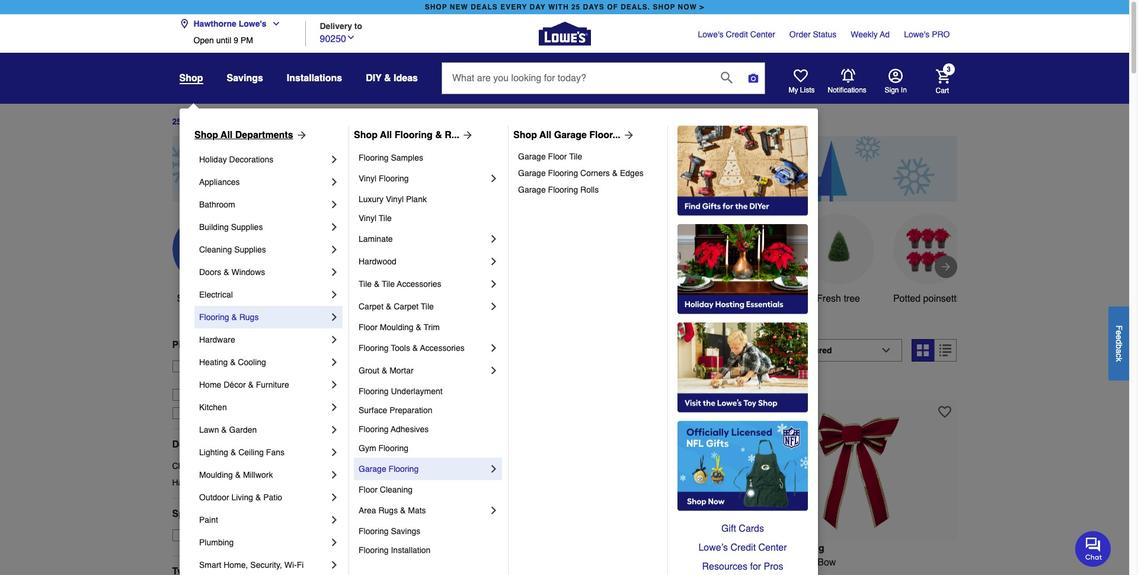 Task type: vqa. For each thing, say whether or not it's contained in the screenshot.
steel
no



Task type: locate. For each thing, give the bounding box(es) containing it.
rugs right the area
[[379, 506, 398, 516]]

tree right fresh
[[844, 294, 861, 304]]

2 tree from the left
[[844, 294, 861, 304]]

credit up search icon
[[726, 30, 749, 39]]

christmas inside holiday living 100-count 20.62-ft white incandescent plug- in christmas string lights
[[359, 572, 402, 575]]

hawthorne up open until 9 pm on the top left of the page
[[194, 19, 237, 28]]

flooring up vinyl flooring
[[359, 153, 389, 163]]

shop all deals button
[[172, 213, 244, 306]]

2 horizontal spatial shop
[[514, 130, 537, 141]]

garden
[[229, 425, 257, 435]]

chevron right image for cleaning supplies
[[329, 244, 341, 256]]

1 vertical spatial in
[[777, 557, 784, 568]]

at:
[[283, 362, 292, 371]]

1 horizontal spatial plug-
[[554, 572, 576, 575]]

every
[[501, 3, 528, 11]]

visit the lowe's toy shop. image
[[678, 323, 809, 413]]

1 20.62- from the left
[[395, 557, 422, 568]]

& left millwork
[[235, 470, 241, 480]]

decorations inside christmas decorations 'link'
[[212, 461, 256, 471]]

2 string from the left
[[632, 572, 657, 575]]

area
[[359, 506, 376, 516]]

tree inside fresh tree "button"
[[844, 294, 861, 304]]

all up garage floor tile
[[540, 130, 552, 141]]

shop down open
[[179, 73, 203, 84]]

& left "trim"
[[416, 323, 422, 332]]

my lists link
[[789, 69, 815, 95]]

1 vertical spatial hawthorne
[[190, 374, 230, 383]]

living
[[232, 493, 253, 502], [385, 543, 413, 554], [797, 543, 825, 554]]

0 horizontal spatial tree
[[308, 294, 324, 304]]

holiday up appliances
[[199, 155, 227, 164]]

all inside shop all deals button
[[202, 294, 212, 304]]

living inside holiday living 100-count 20.62-ft white incandescent plug- in christmas string lights
[[385, 543, 413, 554]]

lowe's credit center link
[[699, 28, 776, 40]]

multicolor
[[636, 557, 677, 568]]

1 horizontal spatial lights
[[660, 572, 685, 575]]

0 vertical spatial floor
[[548, 152, 567, 161]]

0 vertical spatial white
[[737, 294, 761, 304]]

shop all flooring & r...
[[354, 130, 460, 141]]

flooring down "flooring adhesives"
[[379, 444, 409, 453]]

chevron right image for hardwood
[[488, 256, 500, 268]]

floor down shop all garage floor...
[[548, 152, 567, 161]]

e up d
[[1115, 330, 1125, 335]]

lists
[[801, 86, 815, 94]]

holiday down flooring savings
[[348, 543, 383, 554]]

flooring down the area
[[359, 527, 389, 536]]

all inside 'shop all flooring & r...' link
[[380, 130, 392, 141]]

heart outline image
[[733, 406, 746, 419], [939, 406, 952, 419]]

1 shop from the left
[[425, 3, 448, 11]]

e up b
[[1115, 335, 1125, 340]]

lowe's down >
[[699, 30, 724, 39]]

chevron right image for laminate
[[488, 233, 500, 245]]

2 horizontal spatial living
[[797, 543, 825, 554]]

0 horizontal spatial plug-
[[516, 557, 538, 568]]

1 ft from the left
[[422, 557, 428, 568]]

1 vertical spatial supplies
[[234, 245, 266, 254]]

& left edges
[[613, 168, 618, 178]]

cleaning down the building
[[199, 245, 232, 254]]

tree right artificial
[[308, 294, 324, 304]]

special offers
[[172, 509, 236, 520]]

0 vertical spatial delivery
[[320, 21, 352, 31]]

arrow right image up flooring samples link
[[460, 129, 474, 141]]

flooring inside 'shop all flooring & r...' link
[[395, 130, 433, 141]]

ft left "multicolor"
[[628, 557, 633, 568]]

building
[[199, 222, 229, 232]]

area rugs & mats
[[359, 506, 426, 516]]

arrow right image inside 'shop all flooring & r...' link
[[460, 129, 474, 141]]

hawthorne lowe's & nearby stores
[[190, 374, 319, 383]]

status
[[814, 30, 837, 39]]

1 horizontal spatial pickup
[[232, 362, 257, 371]]

christmas inside christmas decorations 'link'
[[172, 461, 210, 471]]

lights down "multicolor"
[[660, 572, 685, 575]]

lowe's home improvement cart image
[[936, 69, 951, 83]]

& left r... on the top left
[[436, 130, 442, 141]]

2 compare from the left
[[782, 380, 816, 390]]

in inside holiday living 100-count 20.62-ft white incandescent plug- in christmas string lights
[[348, 572, 356, 575]]

all down 25 days of deals link
[[221, 130, 233, 141]]

0 vertical spatial hawthorne
[[194, 19, 237, 28]]

pickup up "hawthorne lowe's & nearby stores"
[[232, 362, 257, 371]]

shop left now
[[653, 3, 676, 11]]

>
[[700, 3, 705, 11]]

1 horizontal spatial in
[[777, 557, 784, 568]]

shop for shop all garage floor...
[[514, 130, 537, 141]]

white
[[737, 294, 761, 304], [430, 557, 454, 568]]

1 horizontal spatial chevron down image
[[346, 32, 356, 42]]

living for count
[[385, 543, 413, 554]]

installations
[[287, 73, 342, 84]]

bathroom
[[199, 200, 235, 209]]

holiday inside holiday living 100-count 20.62-ft white incandescent plug- in christmas string lights
[[348, 543, 383, 554]]

0 horizontal spatial 100-
[[348, 557, 367, 568]]

1 horizontal spatial savings button
[[443, 213, 514, 306]]

samples
[[391, 153, 424, 163]]

accessories down the hardwood link
[[397, 279, 442, 289]]

count inside holiday living 100-count 20.62-ft white incandescent plug- in christmas string lights
[[367, 557, 393, 568]]

in inside 100-count 20.62-ft multicolor incandescent plug-in christmas string lights
[[576, 572, 584, 575]]

chevron right image for electrical
[[329, 289, 341, 301]]

1 horizontal spatial compare
[[782, 380, 816, 390]]

plug- inside holiday living 100-count 20.62-ft white incandescent plug- in christmas string lights
[[516, 557, 538, 568]]

in left w
[[777, 557, 784, 568]]

heating & cooling
[[199, 358, 266, 367]]

1 vertical spatial departments
[[172, 439, 230, 450]]

1 vertical spatial savings
[[462, 294, 495, 304]]

90250
[[320, 34, 346, 44]]

lights inside holiday living 100-count 20.62-ft white incandescent plug- in christmas string lights
[[432, 572, 457, 575]]

flooring up luxury vinyl plank
[[379, 174, 409, 183]]

0 horizontal spatial chevron down image
[[267, 19, 281, 28]]

special
[[172, 509, 206, 520]]

100-
[[348, 557, 367, 568], [554, 557, 573, 568]]

1 vertical spatial vinyl
[[386, 195, 404, 204]]

1 vertical spatial deals
[[215, 294, 239, 304]]

chevron right image for grout & mortar
[[488, 365, 500, 377]]

vinyl up 'luxury'
[[359, 174, 377, 183]]

bathroom link
[[199, 193, 329, 216]]

flooring up samples
[[395, 130, 433, 141]]

0 vertical spatial departments
[[235, 130, 293, 141]]

trim
[[424, 323, 440, 332]]

savings down pm
[[227, 73, 263, 84]]

arrow right image up poinsettia
[[941, 261, 952, 273]]

0 horizontal spatial white
[[430, 557, 454, 568]]

hanging decoration button
[[623, 213, 694, 320]]

holiday for holiday living 8.5-in w red bow
[[760, 543, 794, 554]]

christmas inside 100-count 20.62-ft multicolor incandescent plug-in christmas string lights
[[587, 572, 630, 575]]

diy
[[366, 73, 382, 84]]

0 vertical spatial plug-
[[516, 557, 538, 568]]

living down flooring savings
[[385, 543, 413, 554]]

1 tree from the left
[[308, 294, 324, 304]]

lights inside 100-count 20.62-ft multicolor incandescent plug-in christmas string lights
[[660, 572, 685, 575]]

lowe's home improvement logo image
[[539, 7, 591, 60]]

& up heating
[[206, 340, 213, 350]]

1 horizontal spatial ft
[[628, 557, 633, 568]]

hanukkah
[[172, 478, 210, 488]]

arrow right image inside shop all garage floor... link
[[621, 129, 635, 141]]

center inside "link"
[[751, 30, 776, 39]]

chevron right image for vinyl flooring
[[488, 173, 500, 184]]

pro
[[933, 30, 951, 39]]

& right doors
[[224, 268, 229, 277]]

1 horizontal spatial rugs
[[379, 506, 398, 516]]

chevron right image for smart home, security, wi-fi
[[329, 559, 341, 571]]

delivery up heating & cooling
[[216, 340, 253, 350]]

string down "multicolor"
[[632, 572, 657, 575]]

rugs down the electrical link
[[239, 313, 259, 322]]

2 20.62- from the left
[[601, 557, 628, 568]]

credit
[[726, 30, 749, 39], [731, 543, 756, 553]]

supplies for building supplies
[[231, 222, 263, 232]]

tile up garage flooring corners & edges
[[570, 152, 583, 161]]

garage for tile
[[518, 152, 546, 161]]

supplies
[[231, 222, 263, 232], [234, 245, 266, 254]]

in down "trim"
[[435, 345, 446, 362]]

None search field
[[442, 62, 766, 105]]

arrow right image
[[293, 129, 308, 141]]

center for lowe's credit center
[[759, 543, 788, 553]]

1 horizontal spatial in
[[576, 572, 584, 575]]

1 horizontal spatial carpet
[[394, 302, 419, 311]]

1 vertical spatial floor
[[359, 323, 378, 332]]

0 vertical spatial center
[[751, 30, 776, 39]]

garage flooring rolls
[[518, 185, 599, 195]]

arrow right image
[[460, 129, 474, 141], [621, 129, 635, 141], [941, 261, 952, 273]]

1 horizontal spatial heart outline image
[[939, 406, 952, 419]]

order status link
[[790, 28, 837, 40]]

delivery up 90250
[[320, 21, 352, 31]]

decorations inside hanukkah decorations link
[[212, 478, 256, 488]]

0 horizontal spatial 25
[[172, 117, 182, 127]]

flooring down the shop all deals
[[199, 313, 229, 322]]

tile
[[570, 152, 583, 161], [379, 214, 392, 223], [359, 279, 372, 289], [382, 279, 395, 289], [421, 302, 434, 311]]

0 vertical spatial moulding
[[380, 323, 414, 332]]

location image
[[179, 19, 189, 28]]

25 right with
[[572, 3, 581, 11]]

plug- inside 100-count 20.62-ft multicolor incandescent plug-in christmas string lights
[[554, 572, 576, 575]]

25 left days
[[172, 117, 182, 127]]

holiday decorations link
[[199, 148, 329, 171]]

0 vertical spatial vinyl
[[359, 174, 377, 183]]

1 100- from the left
[[348, 557, 367, 568]]

2 count from the left
[[573, 557, 599, 568]]

floor up 198
[[359, 323, 378, 332]]

0 horizontal spatial departments
[[172, 439, 230, 450]]

ft inside holiday living 100-count 20.62-ft white incandescent plug- in christmas string lights
[[422, 557, 428, 568]]

all inside shop all departments link
[[221, 130, 233, 141]]

0 horizontal spatial christmas
[[172, 461, 210, 471]]

0 horizontal spatial living
[[232, 493, 253, 502]]

shop left new
[[425, 3, 448, 11]]

compare inside 5013254527 element
[[782, 380, 816, 390]]

1 vertical spatial accessories
[[420, 343, 465, 353]]

shop down 25 days of deals
[[195, 130, 218, 141]]

flooring down surface
[[359, 425, 389, 434]]

& left 'mats'
[[400, 506, 406, 516]]

shop inside button
[[177, 294, 199, 304]]

holiday inside "holiday living 8.5-in w red bow"
[[760, 543, 794, 554]]

living for patio
[[232, 493, 253, 502]]

deals right of
[[216, 117, 238, 127]]

in inside sign in button
[[902, 86, 908, 94]]

garage floor tile
[[518, 152, 583, 161]]

flooring savings
[[359, 527, 421, 536]]

1 lights from the left
[[432, 572, 457, 575]]

string
[[404, 572, 429, 575], [632, 572, 657, 575]]

shop all departments
[[195, 130, 293, 141]]

& inside 'link'
[[224, 268, 229, 277]]

ft
[[422, 557, 428, 568], [628, 557, 633, 568]]

rolls
[[581, 185, 599, 195]]

flooring up grout
[[359, 343, 389, 353]]

1 count from the left
[[367, 557, 393, 568]]

0 vertical spatial 25
[[572, 3, 581, 11]]

shop for shop all flooring & r...
[[354, 130, 378, 141]]

2 100- from the left
[[554, 557, 573, 568]]

2 horizontal spatial in
[[902, 86, 908, 94]]

1 horizontal spatial count
[[573, 557, 599, 568]]

holiday for holiday decorations
[[199, 155, 227, 164]]

lowe's home improvement lists image
[[794, 69, 808, 83]]

0 vertical spatial shop
[[179, 73, 203, 84]]

& right grout
[[382, 366, 388, 376]]

delivery
[[320, 21, 352, 31], [216, 340, 253, 350], [209, 409, 239, 418]]

shop
[[195, 130, 218, 141], [354, 130, 378, 141], [514, 130, 537, 141]]

2 shop from the left
[[354, 130, 378, 141]]

flooring inside vinyl flooring link
[[379, 174, 409, 183]]

credit inside "link"
[[726, 30, 749, 39]]

deals inside button
[[215, 294, 239, 304]]

1 horizontal spatial shop
[[354, 130, 378, 141]]

1 string from the left
[[404, 572, 429, 575]]

1 vertical spatial white
[[430, 557, 454, 568]]

0 horizontal spatial shop
[[195, 130, 218, 141]]

chevron right image for area rugs & mats
[[488, 505, 500, 517]]

0 vertical spatial supplies
[[231, 222, 263, 232]]

1 vertical spatial plug-
[[554, 572, 576, 575]]

shop left "electrical"
[[177, 294, 199, 304]]

pickup up free
[[172, 340, 203, 350]]

luxury
[[359, 195, 384, 204]]

0 vertical spatial rugs
[[239, 313, 259, 322]]

floor up the area
[[359, 485, 378, 495]]

electrical
[[199, 290, 233, 300]]

floor moulding & trim
[[359, 323, 440, 332]]

0 vertical spatial accessories
[[397, 279, 442, 289]]

chevron down image inside 90250 button
[[346, 32, 356, 42]]

& right 'store'
[[230, 358, 236, 367]]

string down installation
[[404, 572, 429, 575]]

2 lights from the left
[[660, 572, 685, 575]]

0 horizontal spatial 20.62-
[[395, 557, 422, 568]]

1 e from the top
[[1115, 330, 1125, 335]]

0 horizontal spatial carpet
[[359, 302, 384, 311]]

1 horizontal spatial white
[[737, 294, 761, 304]]

1 horizontal spatial shop
[[653, 3, 676, 11]]

center left order
[[751, 30, 776, 39]]

home décor & furniture
[[199, 380, 289, 390]]

all for departments
[[221, 130, 233, 141]]

2 vertical spatial floor
[[359, 485, 378, 495]]

hawthorne for hawthorne lowe's
[[194, 19, 237, 28]]

flooring up floor cleaning at the left bottom of the page
[[389, 464, 419, 474]]

flooring
[[395, 130, 433, 141], [359, 153, 389, 163], [548, 168, 578, 178], [379, 174, 409, 183], [548, 185, 578, 195], [199, 313, 229, 322], [359, 343, 389, 353], [359, 387, 389, 396], [359, 425, 389, 434], [379, 444, 409, 453], [389, 464, 419, 474], [359, 527, 389, 536], [359, 546, 389, 555]]

lights down flooring installation link
[[432, 572, 457, 575]]

decorations inside holiday decorations link
[[229, 155, 274, 164]]

1 vertical spatial center
[[759, 543, 788, 553]]

0 horizontal spatial lights
[[432, 572, 457, 575]]

20.62- down installation
[[395, 557, 422, 568]]

on sale
[[194, 531, 224, 540]]

1 vertical spatial cleaning
[[380, 485, 413, 495]]

compare inside 1001813120 "element"
[[370, 380, 404, 390]]

flooring down flooring savings
[[359, 546, 389, 555]]

in inside "holiday living 8.5-in w red bow"
[[777, 557, 784, 568]]

fast
[[190, 409, 206, 418]]

0 horizontal spatial ft
[[422, 557, 428, 568]]

3
[[947, 65, 951, 74]]

all inside shop all garage floor... link
[[540, 130, 552, 141]]

garage flooring corners & edges link
[[518, 165, 660, 182]]

lights
[[432, 572, 457, 575], [660, 572, 685, 575]]

supplies up windows
[[234, 245, 266, 254]]

1 horizontal spatial arrow right image
[[621, 129, 635, 141]]

2 incandescent from the left
[[679, 557, 736, 568]]

shop up garage floor tile
[[514, 130, 537, 141]]

center up the 8.5-
[[759, 543, 788, 553]]

deals up the flooring & rugs
[[215, 294, 239, 304]]

christmas decorations link
[[172, 460, 329, 472]]

1 horizontal spatial cleaning
[[380, 485, 413, 495]]

1 horizontal spatial tree
[[844, 294, 861, 304]]

fresh tree button
[[804, 213, 875, 306]]

holiday up the 8.5-
[[760, 543, 794, 554]]

deals
[[216, 117, 238, 127], [215, 294, 239, 304]]

outdoor living & patio
[[199, 493, 282, 502]]

floor for floor cleaning
[[359, 485, 378, 495]]

2 shop from the left
[[653, 3, 676, 11]]

departments element
[[172, 439, 329, 451]]

1 shop from the left
[[195, 130, 218, 141]]

all for garage
[[540, 130, 552, 141]]

weekly ad link
[[851, 28, 890, 40]]

string inside holiday living 100-count 20.62-ft white incandescent plug- in christmas string lights
[[404, 572, 429, 575]]

camera image
[[748, 72, 760, 84]]

pickup
[[172, 340, 203, 350], [232, 362, 257, 371]]

Search Query text field
[[443, 63, 712, 94]]

decoration
[[637, 308, 681, 318]]

nearby
[[268, 374, 294, 383]]

moulding up outdoor
[[199, 470, 233, 480]]

living for in
[[797, 543, 825, 554]]

tree inside artificial tree button
[[308, 294, 324, 304]]

flooring & rugs link
[[199, 306, 329, 329]]

vinyl for vinyl tile
[[359, 214, 377, 223]]

2 horizontal spatial savings
[[462, 294, 495, 304]]

2 carpet from the left
[[394, 302, 419, 311]]

furniture
[[256, 380, 289, 390]]

2 horizontal spatial christmas
[[587, 572, 630, 575]]

living inside "holiday living 8.5-in w red bow"
[[797, 543, 825, 554]]

0 horizontal spatial count
[[367, 557, 393, 568]]

arrow right image for shop all garage floor...
[[621, 129, 635, 141]]

& up the floor moulding & trim
[[386, 302, 392, 311]]

vinyl
[[359, 174, 377, 183], [386, 195, 404, 204], [359, 214, 377, 223]]

lowe's down free store pickup today at:
[[233, 374, 258, 383]]

string inside 100-count 20.62-ft multicolor incandescent plug-in christmas string lights
[[632, 572, 657, 575]]

1 vertical spatial chevron down image
[[346, 32, 356, 42]]

hawthorne down 'store'
[[190, 374, 230, 383]]

0 vertical spatial credit
[[726, 30, 749, 39]]

flooring inside the flooring savings link
[[359, 527, 389, 536]]

savings up installation
[[391, 527, 421, 536]]

flooring up 'garage flooring rolls'
[[548, 168, 578, 178]]

hardware link
[[199, 329, 329, 351]]

tile down hardwood
[[359, 279, 372, 289]]

supplies up cleaning supplies
[[231, 222, 263, 232]]

living down hanukkah decorations link
[[232, 493, 253, 502]]

flooring inside garage flooring link
[[389, 464, 419, 474]]

heating
[[199, 358, 228, 367]]

chevron right image
[[329, 154, 341, 166], [329, 176, 341, 188], [329, 199, 341, 211], [488, 233, 500, 245], [329, 244, 341, 256], [488, 256, 500, 268], [329, 266, 341, 278], [329, 289, 341, 301], [329, 357, 341, 368], [329, 424, 341, 436], [488, 463, 500, 475], [329, 492, 341, 504], [329, 537, 341, 549]]

all for flooring
[[380, 130, 392, 141]]

0 horizontal spatial shop
[[425, 3, 448, 11]]

all down doors
[[202, 294, 212, 304]]

chevron right image for garage flooring
[[488, 463, 500, 475]]

0 horizontal spatial in
[[348, 572, 356, 575]]

20.62- left "multicolor"
[[601, 557, 628, 568]]

paint
[[199, 516, 218, 525]]

departments down lawn
[[172, 439, 230, 450]]

vinyl down 'luxury'
[[359, 214, 377, 223]]

0 horizontal spatial compare
[[370, 380, 404, 390]]

decorations for christmas decorations
[[212, 461, 256, 471]]

chevron down image
[[267, 19, 281, 28], [346, 32, 356, 42]]

0 vertical spatial savings
[[227, 73, 263, 84]]

all up flooring samples
[[380, 130, 392, 141]]

delivery to
[[320, 21, 363, 31]]

chevron right image for hardware
[[329, 334, 341, 346]]

chevron right image for carpet & carpet tile
[[488, 301, 500, 313]]

laminate
[[359, 234, 393, 244]]

savings up 198 products in holiday decorations
[[462, 294, 495, 304]]

1 horizontal spatial 100-
[[554, 557, 573, 568]]

0 horizontal spatial incandescent
[[457, 557, 514, 568]]

1 horizontal spatial christmas
[[359, 572, 402, 575]]

2 vertical spatial savings
[[391, 527, 421, 536]]

2 ft from the left
[[628, 557, 633, 568]]

25 days of deals. shop new deals every day. while supplies last. image
[[172, 136, 958, 202]]

1 horizontal spatial living
[[385, 543, 413, 554]]

1 compare from the left
[[370, 380, 404, 390]]

all for deals
[[202, 294, 212, 304]]

incandescent inside holiday living 100-count 20.62-ft white incandescent plug- in christmas string lights
[[457, 557, 514, 568]]

accessories for tile & tile accessories
[[397, 279, 442, 289]]

0 vertical spatial in
[[435, 345, 446, 362]]

1 horizontal spatial moulding
[[380, 323, 414, 332]]

delivery up lawn & garden
[[209, 409, 239, 418]]

0 horizontal spatial heart outline image
[[733, 406, 746, 419]]

floor for floor moulding & trim
[[359, 323, 378, 332]]

hawthorne lowe's & nearby stores button
[[190, 372, 319, 384]]

1 incandescent from the left
[[457, 557, 514, 568]]

0 vertical spatial savings button
[[227, 68, 263, 89]]

electrical link
[[199, 284, 329, 306]]

compare for 1001813120 "element"
[[370, 380, 404, 390]]

décor
[[224, 380, 246, 390]]

8.5-
[[760, 557, 777, 568]]

1 horizontal spatial string
[[632, 572, 657, 575]]

departments up holiday decorations link
[[235, 130, 293, 141]]

chevron right image
[[488, 173, 500, 184], [329, 221, 341, 233], [488, 278, 500, 290], [488, 301, 500, 313], [329, 311, 341, 323], [329, 334, 341, 346], [488, 342, 500, 354], [488, 365, 500, 377], [329, 379, 341, 391], [329, 402, 341, 413], [329, 447, 341, 459], [329, 469, 341, 481], [488, 505, 500, 517], [329, 514, 341, 526], [329, 559, 341, 571]]

0 horizontal spatial arrow right image
[[460, 129, 474, 141]]

potted poinsettia button
[[894, 213, 965, 306]]

red
[[798, 557, 816, 568]]

flooring up surface
[[359, 387, 389, 396]]

holiday hosting essentials. image
[[678, 224, 809, 314]]

3 shop from the left
[[514, 130, 537, 141]]

flooring adhesives
[[359, 425, 429, 434]]

ft down installation
[[422, 557, 428, 568]]

corners
[[581, 168, 610, 178]]

incandescent inside 100-count 20.62-ft multicolor incandescent plug-in christmas string lights
[[679, 557, 736, 568]]

holiday inside holiday decorations link
[[199, 155, 227, 164]]

f e e d b a c k button
[[1109, 306, 1130, 381]]

100- inside holiday living 100-count 20.62-ft white incandescent plug- in christmas string lights
[[348, 557, 367, 568]]

1 horizontal spatial 20.62-
[[601, 557, 628, 568]]

vinyl for vinyl flooring
[[359, 174, 377, 183]]

shop all flooring & r... link
[[354, 128, 474, 142]]

accessories down "trim"
[[420, 343, 465, 353]]

& left "ceiling"
[[231, 448, 236, 457]]

0 vertical spatial pickup
[[172, 340, 203, 350]]



Task type: describe. For each thing, give the bounding box(es) containing it.
weekly ad
[[851, 30, 890, 39]]

wi-
[[285, 561, 297, 570]]

& right lawn
[[221, 425, 227, 435]]

grid view image
[[918, 345, 930, 356]]

& down today
[[260, 374, 266, 383]]

holiday decorations
[[199, 155, 274, 164]]

w
[[787, 557, 796, 568]]

find gifts for the diyer. image
[[678, 126, 809, 216]]

1 vertical spatial rugs
[[379, 506, 398, 516]]

0 vertical spatial chevron down image
[[267, 19, 281, 28]]

home,
[[224, 561, 248, 570]]

chevron right image for holiday decorations
[[329, 154, 341, 166]]

chevron right image for tile & tile accessories
[[488, 278, 500, 290]]

holiday down 'floor moulding & trim' link
[[450, 345, 501, 362]]

flooring inside garage flooring corners & edges link
[[548, 168, 578, 178]]

198 products in holiday decorations
[[348, 345, 587, 362]]

artificial
[[272, 294, 305, 304]]

flooring underlayment
[[359, 387, 443, 396]]

lawn
[[199, 425, 219, 435]]

0 horizontal spatial rugs
[[239, 313, 259, 322]]

1 heart outline image from the left
[[733, 406, 746, 419]]

center for lowe's credit center
[[751, 30, 776, 39]]

flooring tools & accessories link
[[359, 337, 488, 359]]

resources
[[703, 562, 748, 572]]

arrow right image for shop all flooring & r...
[[460, 129, 474, 141]]

gym flooring
[[359, 444, 409, 453]]

& up led
[[374, 279, 380, 289]]

supplies for cleaning supplies
[[234, 245, 266, 254]]

white inside holiday living 100-count 20.62-ft white incandescent plug- in christmas string lights
[[430, 557, 454, 568]]

0 horizontal spatial cleaning
[[199, 245, 232, 254]]

flooring inside the flooring underlayment link
[[359, 387, 389, 396]]

sign in
[[885, 86, 908, 94]]

garage flooring link
[[359, 458, 488, 481]]

1001813120 element
[[348, 379, 404, 391]]

chevron right image for kitchen
[[329, 402, 341, 413]]

d
[[1115, 340, 1125, 344]]

led button
[[353, 213, 424, 306]]

ceiling
[[239, 448, 264, 457]]

fi
[[297, 561, 304, 570]]

2 horizontal spatial arrow right image
[[941, 261, 952, 273]]

floor cleaning
[[359, 485, 413, 495]]

flooring savings link
[[359, 522, 500, 541]]

1 vertical spatial savings button
[[443, 213, 514, 306]]

tile up 'floor moulding & trim' link
[[421, 302, 434, 311]]

holiday for holiday living 100-count 20.62-ft white incandescent plug- in christmas string lights
[[348, 543, 383, 554]]

installation
[[391, 546, 431, 555]]

1 carpet from the left
[[359, 302, 384, 311]]

0 horizontal spatial moulding
[[199, 470, 233, 480]]

flooring inside flooring tools & accessories link
[[359, 343, 389, 353]]

9
[[234, 36, 238, 45]]

fresh tree
[[817, 294, 861, 304]]

198
[[348, 345, 372, 362]]

officially licensed n f l gifts. shop now. image
[[678, 421, 809, 511]]

25 days of deals
[[172, 117, 238, 127]]

plumbing link
[[199, 532, 329, 554]]

now
[[678, 3, 698, 11]]

open
[[194, 36, 214, 45]]

flooring inside flooring adhesives link
[[359, 425, 389, 434]]

& right décor at bottom left
[[248, 380, 254, 390]]

chevron right image for lighting & ceiling fans
[[329, 447, 341, 459]]

vinyl tile
[[359, 214, 392, 223]]

pickup & delivery
[[172, 340, 253, 350]]

chat invite button image
[[1076, 531, 1112, 567]]

search image
[[721, 71, 733, 83]]

chevron right image for paint
[[329, 514, 341, 526]]

20.62- inside holiday living 100-count 20.62-ft white incandescent plug- in christmas string lights
[[395, 557, 422, 568]]

& up hardware
[[232, 313, 237, 322]]

potted
[[894, 294, 921, 304]]

lawn & garden
[[199, 425, 257, 435]]

shop all deals
[[177, 294, 239, 304]]

security,
[[251, 561, 282, 570]]

deals
[[471, 3, 498, 11]]

credit for lowe's
[[726, 30, 749, 39]]

1 vertical spatial pickup
[[232, 362, 257, 371]]

lowe's up pm
[[239, 19, 267, 28]]

tree for fresh tree
[[844, 294, 861, 304]]

days
[[583, 3, 605, 11]]

stores
[[296, 374, 319, 383]]

gym flooring link
[[359, 439, 500, 458]]

shop all garage floor... link
[[514, 128, 635, 142]]

ft inside 100-count 20.62-ft multicolor incandescent plug-in christmas string lights
[[628, 557, 633, 568]]

free
[[190, 362, 207, 371]]

0 horizontal spatial savings button
[[227, 68, 263, 89]]

lowe's home improvement account image
[[889, 69, 903, 83]]

tile & tile accessories
[[359, 279, 442, 289]]

special offers button
[[172, 499, 329, 530]]

lowe's inside "link"
[[699, 30, 724, 39]]

1 vertical spatial delivery
[[216, 340, 253, 350]]

flooring inside garage flooring rolls link
[[548, 185, 578, 195]]

1 horizontal spatial 25
[[572, 3, 581, 11]]

carpet & carpet tile
[[359, 302, 434, 311]]

chevron right image for home décor & furniture
[[329, 379, 341, 391]]

shop button
[[179, 72, 203, 84]]

25 days of deals link
[[172, 117, 238, 127]]

outdoor
[[199, 493, 229, 502]]

5013254527 element
[[760, 379, 816, 391]]

100- inside 100-count 20.62-ft multicolor incandescent plug-in christmas string lights
[[554, 557, 573, 568]]

lowe's credit center
[[699, 30, 776, 39]]

chevron right image for lawn & garden
[[329, 424, 341, 436]]

decorations for hanukkah decorations
[[212, 478, 256, 488]]

flooring inside gym flooring link
[[379, 444, 409, 453]]

& right tools
[[413, 343, 418, 353]]

f e e d b a c k
[[1115, 325, 1125, 362]]

sign
[[885, 86, 900, 94]]

white inside button
[[737, 294, 761, 304]]

hardwood
[[359, 257, 397, 266]]

chevron right image for heating & cooling
[[329, 357, 341, 368]]

0 horizontal spatial in
[[435, 345, 446, 362]]

hawthorne for hawthorne lowe's & nearby stores
[[190, 374, 230, 383]]

1 vertical spatial 25
[[172, 117, 182, 127]]

lighting & ceiling fans link
[[199, 441, 329, 464]]

bow
[[818, 557, 837, 568]]

list view image
[[941, 345, 952, 356]]

hawthorne lowe's button
[[179, 12, 286, 36]]

1 horizontal spatial departments
[[235, 130, 293, 141]]

lowe's credit center link
[[678, 539, 809, 558]]

chevron right image for plumbing
[[329, 537, 341, 549]]

lowe's pro
[[905, 30, 951, 39]]

0 horizontal spatial savings
[[227, 73, 263, 84]]

luxury vinyl plank
[[359, 195, 427, 204]]

flooring inside flooring samples link
[[359, 153, 389, 163]]

garage flooring rolls link
[[518, 182, 660, 198]]

2 heart outline image from the left
[[939, 406, 952, 419]]

flooring adhesives link
[[359, 420, 500, 439]]

shop for shop all deals
[[177, 294, 199, 304]]

1 horizontal spatial savings
[[391, 527, 421, 536]]

lawn & garden link
[[199, 419, 329, 441]]

holiday living 100-count 20.62-ft white incandescent plug- in christmas string lights
[[348, 543, 538, 575]]

offers
[[208, 509, 236, 520]]

to
[[355, 21, 363, 31]]

flooring inside flooring installation link
[[359, 546, 389, 555]]

shop for shop all departments
[[195, 130, 218, 141]]

garage for rolls
[[518, 185, 546, 195]]

deals.
[[621, 3, 651, 11]]

floor moulding & trim link
[[359, 318, 500, 337]]

garage for corners
[[518, 168, 546, 178]]

order
[[790, 30, 811, 39]]

chevron right image for bathroom
[[329, 199, 341, 211]]

flooring inside flooring & rugs link
[[199, 313, 229, 322]]

chevron right image for outdoor living & patio
[[329, 492, 341, 504]]

2 e from the top
[[1115, 335, 1125, 340]]

my lists
[[789, 86, 815, 94]]

lowe's home improvement notification center image
[[841, 69, 856, 83]]

& right diy
[[384, 73, 391, 84]]

shop new deals every day with 25 days of deals. shop now >
[[425, 3, 705, 11]]

home
[[199, 380, 221, 390]]

accessories for flooring tools & accessories
[[420, 343, 465, 353]]

cards
[[739, 524, 765, 534]]

store
[[210, 362, 229, 371]]

chevron right image for flooring tools & accessories
[[488, 342, 500, 354]]

chevron right image for doors & windows
[[329, 266, 341, 278]]

count inside 100-count 20.62-ft multicolor incandescent plug-in christmas string lights
[[573, 557, 599, 568]]

chevron right image for moulding & millwork
[[329, 469, 341, 481]]

ideas
[[394, 73, 418, 84]]

chevron right image for appliances
[[329, 176, 341, 188]]

tile down luxury vinyl plank
[[379, 214, 392, 223]]

tile & tile accessories link
[[359, 273, 488, 295]]

20.62- inside 100-count 20.62-ft multicolor incandescent plug-in christmas string lights
[[601, 557, 628, 568]]

lowe's
[[699, 543, 728, 553]]

shop for shop
[[179, 73, 203, 84]]

tile up led
[[382, 279, 395, 289]]

credit for lowe's
[[731, 543, 756, 553]]

millwork
[[243, 470, 273, 480]]

lowe's left pro
[[905, 30, 930, 39]]

tree for artificial tree
[[308, 294, 324, 304]]

cleaning supplies
[[199, 245, 266, 254]]

& left patio
[[256, 493, 261, 502]]

resources for pros link
[[678, 558, 809, 575]]

fresh
[[817, 294, 842, 304]]

0 vertical spatial deals
[[216, 117, 238, 127]]

decorations for holiday decorations
[[229, 155, 274, 164]]

chevron right image for building supplies
[[329, 221, 341, 233]]

cleaning supplies link
[[199, 238, 329, 261]]

compare for 5013254527 element
[[782, 380, 816, 390]]

mortar
[[390, 366, 414, 376]]

lighting
[[199, 448, 228, 457]]

2 vertical spatial delivery
[[209, 409, 239, 418]]

smart
[[199, 561, 221, 570]]

departments inside 'element'
[[172, 439, 230, 450]]

0 horizontal spatial pickup
[[172, 340, 203, 350]]

chevron right image for flooring & rugs
[[329, 311, 341, 323]]

surface preparation link
[[359, 401, 500, 420]]

hardware
[[199, 335, 235, 345]]

r...
[[445, 130, 460, 141]]

carpet & carpet tile link
[[359, 295, 488, 318]]

building supplies link
[[199, 216, 329, 238]]



